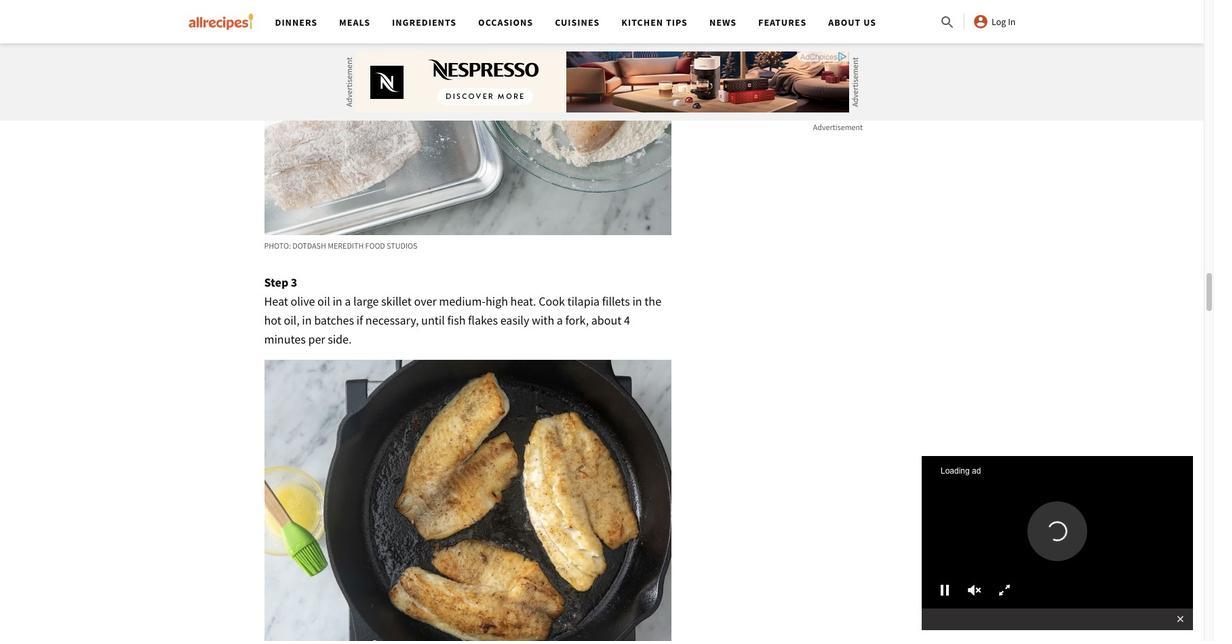 Task type: describe. For each thing, give the bounding box(es) containing it.
2 horizontal spatial in
[[632, 293, 642, 309]]

hot
[[264, 312, 281, 328]]

1 horizontal spatial in
[[333, 293, 342, 309]]

high
[[486, 293, 508, 309]]

features link
[[758, 16, 807, 28]]

1 horizontal spatial a
[[557, 312, 563, 328]]

tilapia
[[567, 293, 600, 309]]

dotdash
[[293, 241, 326, 251]]

log in
[[992, 16, 1016, 28]]

0 horizontal spatial a
[[345, 293, 351, 309]]

overhead view of tilapia being coated in flour and placed on a baking dish image
[[264, 0, 671, 235]]

us
[[863, 16, 876, 28]]

about
[[591, 312, 622, 328]]

high angle shot of tilapia fillets cooking in a cast iron skillet image
[[264, 360, 671, 642]]

kitchen tips link
[[621, 16, 688, 28]]

news link
[[709, 16, 737, 28]]

with
[[532, 312, 554, 328]]

tips
[[666, 16, 688, 28]]

the
[[644, 293, 661, 309]]

per
[[308, 331, 325, 347]]

search image
[[939, 14, 956, 30]]

minutes
[[264, 331, 306, 347]]

skillet
[[381, 293, 412, 309]]

4
[[624, 312, 630, 328]]

cook
[[539, 293, 565, 309]]

occasions link
[[478, 16, 533, 28]]

kitchen tips
[[621, 16, 688, 28]]

dinners link
[[275, 16, 317, 28]]

flakes
[[468, 312, 498, 328]]

0 horizontal spatial in
[[302, 312, 312, 328]]

oil
[[317, 293, 330, 309]]

batches
[[314, 312, 354, 328]]

meals
[[339, 16, 370, 28]]



Task type: locate. For each thing, give the bounding box(es) containing it.
studios
[[387, 241, 417, 251]]

home image
[[188, 14, 253, 30]]

fillets
[[602, 293, 630, 309]]

fork,
[[565, 312, 589, 328]]

cuisines
[[555, 16, 600, 28]]

unmute button group
[[960, 581, 990, 601]]

in left the
[[632, 293, 642, 309]]

in
[[1008, 16, 1016, 28]]

if
[[356, 312, 363, 328]]

about us link
[[828, 16, 876, 28]]

medium-
[[439, 293, 486, 309]]

food
[[365, 241, 385, 251]]

kitchen
[[621, 16, 663, 28]]

0 vertical spatial a
[[345, 293, 351, 309]]

about
[[828, 16, 861, 28]]

navigation
[[264, 0, 939, 43]]

advertisement region
[[736, 0, 940, 119], [355, 52, 849, 113]]

necessary,
[[365, 312, 419, 328]]

ingredients
[[392, 16, 457, 28]]

a
[[345, 293, 351, 309], [557, 312, 563, 328]]

meredith
[[328, 241, 364, 251]]

in
[[333, 293, 342, 309], [632, 293, 642, 309], [302, 312, 312, 328]]

1 vertical spatial a
[[557, 312, 563, 328]]

easily
[[500, 312, 529, 328]]

news
[[709, 16, 737, 28]]

in right oil,
[[302, 312, 312, 328]]

about us
[[828, 16, 876, 28]]

olive
[[291, 293, 315, 309]]

cuisines link
[[555, 16, 600, 28]]

over
[[414, 293, 437, 309]]

dinners
[[275, 16, 317, 28]]

until
[[421, 312, 445, 328]]

ingredients link
[[392, 16, 457, 28]]

occasions
[[478, 16, 533, 28]]

side.
[[328, 331, 352, 347]]

oil,
[[284, 312, 300, 328]]

meals link
[[339, 16, 370, 28]]

dotdash meredith food studios
[[293, 241, 417, 251]]

in right oil
[[333, 293, 342, 309]]

features
[[758, 16, 807, 28]]

fish
[[447, 312, 466, 328]]

account image
[[973, 14, 989, 30]]

heat.
[[510, 293, 536, 309]]

log
[[992, 16, 1006, 28]]

large
[[353, 293, 379, 309]]

navigation containing dinners
[[264, 0, 939, 43]]

log in link
[[973, 14, 1016, 30]]

heat
[[264, 293, 288, 309]]

a right with
[[557, 312, 563, 328]]

heat olive oil in a large skillet over medium-high heat. cook tilapia fillets in the hot oil, in batches if necessary, until fish flakes easily with a fork, about 4 minutes per side.
[[264, 293, 661, 347]]

a left large
[[345, 293, 351, 309]]



Task type: vqa. For each thing, say whether or not it's contained in the screenshot.
A to the bottom
yes



